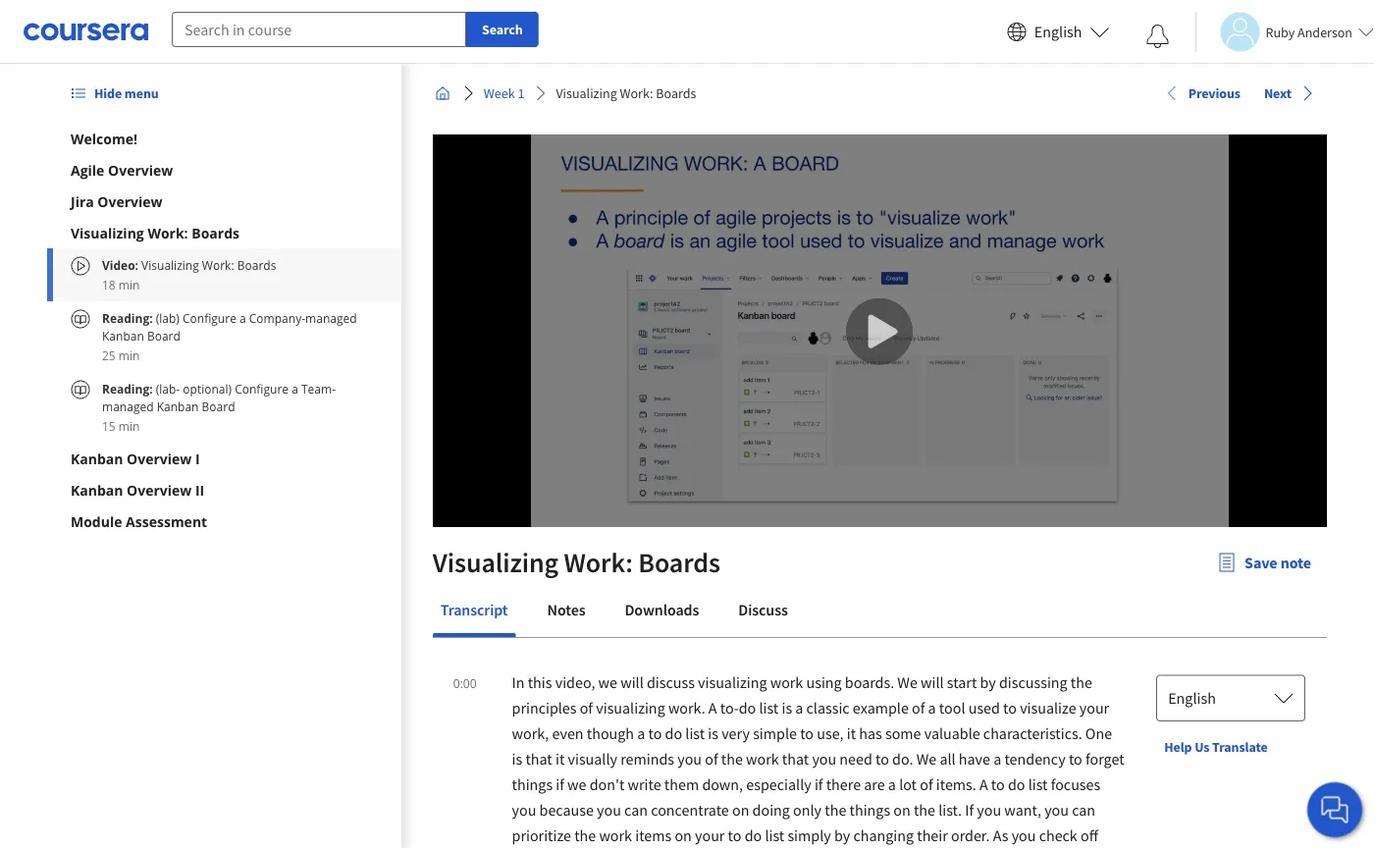 Task type: locate. For each thing, give the bounding box(es) containing it.
work left using at right
[[770, 672, 803, 692]]

1 horizontal spatial your
[[1080, 698, 1109, 718]]

kanban up the module
[[71, 481, 123, 499]]

1 vertical spatial visualizing work: boards
[[71, 223, 239, 242]]

1 vertical spatial we
[[567, 775, 587, 794]]

2 horizontal spatial on
[[894, 800, 911, 820]]

1 can from the left
[[624, 800, 648, 820]]

kanban inside kanban overview i dropdown button
[[71, 449, 123, 468]]

0 horizontal spatial it
[[556, 749, 565, 769]]

1 vertical spatial reading:
[[102, 380, 156, 397]]

1 horizontal spatial is
[[708, 723, 719, 743]]

0:00 inside button
[[453, 675, 477, 691]]

1 horizontal spatial 0:00
[[526, 501, 553, 519]]

do inside a to do list focuses you because you can
[[1008, 775, 1025, 794]]

jira overview button
[[71, 191, 378, 211]]

2 vertical spatial min
[[119, 418, 140, 434]]

kanban inside (lab) configure a company-managed kanban board
[[102, 327, 144, 344]]

next button
[[1260, 83, 1319, 103]]

kanban
[[102, 327, 144, 344], [157, 398, 199, 414], [71, 449, 123, 468], [71, 481, 123, 499]]

1 vertical spatial english
[[1168, 688, 1216, 708]]

0 horizontal spatial managed
[[102, 398, 154, 414]]

min for (lab)
[[119, 347, 140, 363]]

(lab- optional) configure a team- managed kanban board
[[102, 380, 336, 414]]

used
[[969, 698, 1000, 718]]

board inside (lab- optional) configure a team- managed kanban board
[[202, 398, 235, 414]]

25 min
[[102, 347, 140, 363]]

0 horizontal spatial visualizing
[[596, 698, 665, 718]]

1 vertical spatial 0:00
[[453, 675, 477, 691]]

1 horizontal spatial english
[[1168, 688, 1216, 708]]

1 horizontal spatial can
[[1072, 800, 1096, 820]]

2 can from the left
[[1072, 800, 1096, 820]]

0 horizontal spatial a
[[709, 698, 717, 718]]

2 vertical spatial is
[[512, 749, 522, 769]]

week 1
[[484, 84, 525, 102]]

by up used
[[980, 672, 996, 692]]

on
[[732, 800, 749, 820], [894, 800, 911, 820], [675, 826, 692, 845]]

do down work.
[[665, 723, 682, 743]]

0 vertical spatial it
[[847, 723, 856, 743]]

list.
[[939, 800, 962, 820]]

1 horizontal spatial will
[[921, 672, 944, 692]]

1 horizontal spatial by
[[980, 672, 996, 692]]

0 horizontal spatial english
[[1034, 22, 1082, 42]]

is inside one is that it visually reminds
[[512, 749, 522, 769]]

your
[[1080, 698, 1109, 718], [695, 826, 725, 845]]

kanban overview i
[[71, 449, 200, 468]]

things inside forget things if we don't write them down,
[[512, 775, 553, 794]]

characteristics.
[[983, 723, 1082, 743]]

a inside a to do list focuses you because you can
[[980, 775, 988, 794]]

1 horizontal spatial managed
[[305, 310, 357, 326]]

2 reading: from the top
[[102, 380, 156, 397]]

reading: up the 25 min
[[102, 310, 156, 326]]

work left 'items'
[[599, 826, 632, 845]]

0 horizontal spatial board
[[147, 327, 180, 344]]

english
[[1034, 22, 1082, 42], [1168, 688, 1216, 708]]

of inside the principles of visualizing work.
[[580, 698, 593, 718]]

boards inside dropdown button
[[192, 223, 239, 242]]

next
[[1264, 84, 1292, 102]]

one
[[1086, 723, 1112, 743]]

2 vertical spatial work
[[599, 826, 632, 845]]

boards
[[656, 84, 696, 102], [192, 223, 239, 242], [237, 257, 276, 273], [638, 545, 720, 580]]

board down the optional)
[[202, 398, 235, 414]]

on left doing
[[732, 800, 749, 820]]

visualizing up to-
[[698, 672, 767, 692]]

1 horizontal spatial if
[[815, 775, 823, 794]]

especially
[[746, 775, 812, 794]]

write
[[628, 775, 661, 794]]

previous button
[[1161, 83, 1245, 103]]

0 horizontal spatial will
[[621, 672, 644, 692]]

it down even
[[556, 749, 565, 769]]

on down 'concentrate'
[[675, 826, 692, 845]]

reading:
[[102, 310, 156, 326], [102, 380, 156, 397]]

of up the down,
[[705, 749, 718, 769]]

0 vertical spatial we
[[598, 672, 617, 692]]

overview for jira overview
[[98, 192, 163, 211]]

reading: down the 25 min
[[102, 380, 156, 397]]

configure right the optional)
[[235, 380, 289, 397]]

0 horizontal spatial we
[[567, 775, 587, 794]]

1 vertical spatial managed
[[102, 398, 154, 414]]

3 min from the top
[[119, 418, 140, 434]]

can
[[624, 800, 648, 820], [1072, 800, 1096, 820]]

you inside "as you check off"
[[1012, 826, 1036, 845]]

we left all
[[917, 749, 937, 769]]

0 vertical spatial board
[[147, 327, 180, 344]]

0:00 for 0:00 button
[[453, 675, 477, 691]]

it inside one is that it visually reminds
[[556, 749, 565, 769]]

to inside a to do list focuses you because you can
[[991, 775, 1005, 794]]

visualizing up transcript button
[[433, 545, 559, 580]]

as
[[993, 826, 1009, 845]]

if inside forget things if we don't write them down,
[[556, 775, 564, 794]]

managed inside (lab- optional) configure a team- managed kanban board
[[102, 398, 154, 414]]

is down in this video, we will discuss visualizing work using boards. we will start by discussing at the bottom of page
[[782, 698, 792, 718]]

a
[[239, 310, 246, 326], [292, 380, 298, 397], [795, 698, 803, 718], [928, 698, 936, 718], [637, 723, 645, 743], [994, 749, 1001, 769], [888, 775, 896, 794]]

1 vertical spatial board
[[202, 398, 235, 414]]

managed up 15 min
[[102, 398, 154, 414]]

note
[[1281, 553, 1311, 572]]

0 vertical spatial a
[[709, 698, 717, 718]]

is left very
[[708, 723, 719, 743]]

the up visualize
[[1071, 672, 1092, 692]]

if up because
[[556, 775, 564, 794]]

overview for kanban overview i
[[127, 449, 192, 468]]

1 if from the left
[[556, 775, 564, 794]]

1 horizontal spatial visualizing
[[698, 672, 767, 692]]

a
[[709, 698, 717, 718], [980, 775, 988, 794]]

it has some valuable characteristics. button
[[847, 723, 1086, 743]]

visualizing work: boards inside dropdown button
[[71, 223, 239, 242]]

prioritize
[[512, 826, 571, 845]]

items.
[[936, 775, 976, 794]]

2 min from the top
[[119, 347, 140, 363]]

assessment
[[126, 512, 207, 531]]

a left team- at the left top of page
[[292, 380, 298, 397]]

you up them
[[678, 749, 702, 769]]

min
[[119, 276, 140, 293], [119, 347, 140, 363], [119, 418, 140, 434]]

you down don't
[[597, 800, 621, 820]]

visualizing inside dropdown button
[[71, 223, 144, 242]]

0 vertical spatial reading:
[[102, 310, 156, 326]]

0 horizontal spatial can
[[624, 800, 648, 820]]

work: inside dropdown button
[[148, 223, 188, 242]]

the inside if you want, you can prioritize the work items
[[574, 826, 596, 845]]

1 vertical spatial configure
[[235, 380, 289, 397]]

1 horizontal spatial board
[[202, 398, 235, 414]]

even
[[552, 723, 584, 743]]

list down work.
[[686, 723, 705, 743]]

min right the 15
[[119, 418, 140, 434]]

work down the simple
[[746, 749, 779, 769]]

welcome! button
[[71, 129, 378, 148]]

work for items
[[599, 826, 632, 845]]

hide
[[94, 84, 122, 102]]

if left the there
[[815, 775, 823, 794]]

overview up jira overview on the top
[[108, 160, 173, 179]]

things up because
[[512, 775, 553, 794]]

0 vertical spatial by
[[980, 672, 996, 692]]

previous
[[1188, 84, 1241, 102]]

is down work,
[[512, 749, 522, 769]]

1 vertical spatial it
[[556, 749, 565, 769]]

a left tool
[[928, 698, 936, 718]]

help us translate
[[1164, 738, 1268, 756]]

kanban down the 15
[[71, 449, 123, 468]]

1 horizontal spatial that
[[782, 749, 809, 769]]

a left company-
[[239, 310, 246, 326]]

we will start by discussing button
[[898, 672, 1071, 692]]

kanban inside kanban overview ii dropdown button
[[71, 481, 123, 499]]

do up want,
[[1008, 775, 1025, 794]]

0 horizontal spatial things
[[512, 775, 553, 794]]

we up because
[[567, 775, 587, 794]]

though
[[587, 723, 634, 743]]

a to do list focuses you because you can
[[512, 775, 1101, 820]]

configure right (lab)
[[183, 310, 236, 326]]

if
[[556, 775, 564, 794], [815, 775, 823, 794]]

work for using
[[770, 672, 803, 692]]

your down 'concentrate'
[[695, 826, 725, 845]]

visualizing work: boards button
[[71, 223, 378, 242]]

of down video,
[[580, 698, 593, 718]]

1 vertical spatial your
[[695, 826, 725, 845]]

if you want, you can prioritize the work items
[[512, 800, 1096, 845]]

0:00 for "0 minutes 0 seconds" element
[[526, 501, 553, 519]]

it left has
[[847, 723, 856, 743]]

english button
[[1157, 674, 1306, 721]]

overview down agile overview
[[98, 192, 163, 211]]

list up the simple
[[759, 698, 779, 718]]

kanban down (lab- on the top left of the page
[[157, 398, 199, 414]]

1 reading: from the top
[[102, 310, 156, 326]]

0 vertical spatial 0:00
[[526, 501, 553, 519]]

the up on your to do list simply by changing their order.
[[825, 800, 846, 820]]

0 horizontal spatial 0:00
[[453, 675, 477, 691]]

concentrate on doing only the things on the list. button
[[651, 800, 965, 820]]

1 vertical spatial a
[[980, 775, 988, 794]]

work:
[[620, 84, 653, 102], [148, 223, 188, 242], [202, 257, 234, 273], [564, 545, 633, 580]]

list down tendency
[[1028, 775, 1048, 794]]

as you check off
[[512, 826, 1098, 849]]

things down are
[[850, 800, 890, 820]]

0 horizontal spatial if
[[556, 775, 564, 794]]

menu
[[125, 84, 159, 102]]

(lab) configure a company-managed kanban board
[[102, 310, 357, 344]]

simply
[[788, 826, 831, 845]]

will left start
[[921, 672, 944, 692]]

1 horizontal spatial we
[[598, 672, 617, 692]]

a right have
[[994, 749, 1001, 769]]

0 horizontal spatial is
[[512, 749, 522, 769]]

a classic example of a tool used to visualize your work, button
[[512, 698, 1109, 743]]

have
[[959, 749, 990, 769]]

related lecture content tabs tab list
[[433, 586, 1327, 637]]

kanban overview ii
[[71, 481, 204, 499]]

discuss
[[738, 600, 788, 619]]

a left lot
[[888, 775, 896, 794]]

1 vertical spatial min
[[119, 347, 140, 363]]

company-
[[249, 310, 305, 326]]

can down write
[[624, 800, 648, 820]]

1 vertical spatial visualizing
[[596, 698, 665, 718]]

you up prioritize at the left bottom of the page
[[512, 800, 536, 820]]

a down have
[[980, 775, 988, 794]]

coursera image
[[24, 16, 148, 47]]

the down because
[[574, 826, 596, 845]]

a to-do list is
[[709, 698, 795, 718]]

visualizing work: boards link
[[548, 76, 704, 111]]

reading: for managed
[[102, 380, 156, 397]]

0 vertical spatial your
[[1080, 698, 1109, 718]]

overview up kanban overview ii
[[127, 449, 192, 468]]

0 vertical spatial things
[[512, 775, 553, 794]]

0 horizontal spatial that
[[526, 749, 552, 769]]

1 that from the left
[[526, 749, 552, 769]]

0 horizontal spatial by
[[834, 826, 850, 845]]

will left discuss
[[621, 672, 644, 692]]

list
[[759, 698, 779, 718], [686, 723, 705, 743], [1028, 775, 1048, 794], [765, 826, 785, 845]]

visualizing work: boards for visualizing work: boards dropdown button
[[71, 223, 239, 242]]

0 vertical spatial english
[[1034, 22, 1082, 42]]

by right simply
[[834, 826, 850, 845]]

board down (lab)
[[147, 327, 180, 344]]

kanban overview i button
[[71, 449, 378, 468]]

managed up team- at the left top of page
[[305, 310, 357, 326]]

0 vertical spatial configure
[[183, 310, 236, 326]]

overview up assessment
[[127, 481, 192, 499]]

1 vertical spatial things
[[850, 800, 890, 820]]

visualizing
[[698, 672, 767, 692], [596, 698, 665, 718]]

to-
[[720, 698, 739, 718]]

0 vertical spatial min
[[119, 276, 140, 293]]

overview for agile overview
[[108, 160, 173, 179]]

you right as
[[1012, 826, 1036, 845]]

classic
[[806, 698, 850, 718]]

visualizing right the video:
[[141, 257, 199, 273]]

visualizing down jira overview on the top
[[71, 223, 144, 242]]

in
[[512, 672, 525, 692]]

work inside if you want, you can prioritize the work items
[[599, 826, 632, 845]]

search
[[482, 21, 523, 38]]

min right 18
[[119, 276, 140, 293]]

ruby anderson button
[[1195, 12, 1374, 52]]

boards.
[[845, 672, 894, 692]]

1 vertical spatial is
[[708, 723, 719, 743]]

discuss
[[647, 672, 695, 692]]

1 vertical spatial we
[[917, 749, 937, 769]]

1 horizontal spatial a
[[980, 775, 988, 794]]

we
[[898, 672, 918, 692], [917, 749, 937, 769]]

your up 'one'
[[1080, 698, 1109, 718]]

items
[[635, 826, 672, 845]]

we inside forget things if we don't write them down,
[[567, 775, 587, 794]]

of up 'some'
[[912, 698, 925, 718]]

can up "off"
[[1072, 800, 1096, 820]]

visualizing up though
[[596, 698, 665, 718]]

the inside the principles of visualizing work.
[[1071, 672, 1092, 692]]

ruby anderson
[[1266, 23, 1353, 41]]

0 vertical spatial managed
[[305, 310, 357, 326]]

kanban up the 25 min
[[102, 327, 144, 344]]

2 horizontal spatial is
[[782, 698, 792, 718]]

do
[[739, 698, 756, 718], [665, 723, 682, 743], [1008, 775, 1025, 794], [745, 826, 762, 845]]

0 vertical spatial work
[[770, 672, 803, 692]]

we up example
[[898, 672, 918, 692]]

min right 25
[[119, 347, 140, 363]]

do down doing
[[745, 826, 762, 845]]

because
[[539, 800, 594, 820]]

that
[[526, 749, 552, 769], [782, 749, 809, 769]]

on down lot
[[894, 800, 911, 820]]

we right video,
[[598, 672, 617, 692]]

1 min from the top
[[119, 276, 140, 293]]

0 vertical spatial visualizing work: boards
[[556, 84, 696, 102]]

there
[[826, 775, 861, 794]]

a left to-
[[709, 698, 717, 718]]

configure inside (lab) configure a company-managed kanban board
[[183, 310, 236, 326]]



Task type: vqa. For each thing, say whether or not it's contained in the screenshot.
left Intelligence
no



Task type: describe. For each thing, give the bounding box(es) containing it.
agile
[[71, 160, 104, 179]]

we for don't
[[567, 775, 587, 794]]

(lab-
[[156, 380, 180, 397]]

downloads
[[625, 600, 699, 619]]

kanban inside (lab- optional) configure a team- managed kanban board
[[157, 398, 199, 414]]

1 horizontal spatial things
[[850, 800, 890, 820]]

i
[[195, 449, 200, 468]]

2 if from the left
[[815, 775, 823, 794]]

their
[[917, 826, 948, 845]]

visualizing inside the principles of visualizing work.
[[596, 698, 665, 718]]

your inside a classic example of a tool used to visualize your work,
[[1080, 698, 1109, 718]]

0 vertical spatial we
[[898, 672, 918, 692]]

min for (lab-
[[119, 418, 140, 434]]

0 horizontal spatial your
[[695, 826, 725, 845]]

downloads button
[[617, 586, 707, 633]]

can inside if you want, you can prioritize the work items
[[1072, 800, 1096, 820]]

1 vertical spatial work
[[746, 749, 779, 769]]

help
[[1164, 738, 1192, 756]]

we for will
[[598, 672, 617, 692]]

forget things if we don't write them down, button
[[512, 749, 1125, 794]]

as you check off button
[[512, 826, 1098, 849]]

welcome!
[[71, 129, 137, 148]]

a for to
[[980, 775, 988, 794]]

save note
[[1245, 553, 1311, 572]]

you of the work that you need to do. button
[[678, 749, 917, 769]]

work: inside video: visualizing work: boards 18 min
[[202, 257, 234, 273]]

that inside one is that it visually reminds
[[526, 749, 552, 769]]

doing
[[752, 800, 790, 820]]

home image
[[435, 85, 450, 101]]

reading: for kanban
[[102, 310, 156, 326]]

15 min
[[102, 418, 140, 434]]

15
[[102, 418, 116, 434]]

concentrate
[[651, 800, 729, 820]]

forget things if we don't write them down,
[[512, 749, 1125, 794]]

1 will from the left
[[621, 672, 644, 692]]

english button
[[999, 0, 1118, 64]]

the left list.
[[914, 800, 935, 820]]

you down even though a to do list is very simple to use, it has some valuable characteristics.
[[812, 749, 837, 769]]

Search in course text field
[[172, 12, 466, 47]]

you up the check
[[1045, 800, 1069, 820]]

start
[[947, 672, 977, 692]]

discuss button
[[731, 586, 796, 633]]

optional)
[[183, 380, 232, 397]]

2 will from the left
[[921, 672, 944, 692]]

ii
[[195, 481, 204, 499]]

forget
[[1086, 749, 1125, 769]]

on your to do list simply by changing their order.
[[675, 826, 993, 845]]

to inside a classic example of a tool used to visualize your work,
[[1003, 698, 1017, 718]]

jira
[[71, 192, 94, 211]]

need
[[840, 749, 873, 769]]

lot
[[899, 775, 917, 794]]

a inside (lab) configure a company-managed kanban board
[[239, 310, 246, 326]]

video:
[[102, 257, 138, 273]]

the down very
[[721, 749, 743, 769]]

a inside (lab- optional) configure a team- managed kanban board
[[292, 380, 298, 397]]

some
[[885, 723, 921, 743]]

2 that from the left
[[782, 749, 809, 769]]

chat with us image
[[1319, 794, 1351, 826]]

valuable
[[924, 723, 980, 743]]

help us translate button
[[1157, 729, 1276, 765]]

overview for kanban overview ii
[[127, 481, 192, 499]]

can inside a to do list focuses you because you can
[[624, 800, 648, 820]]

kanban overview ii button
[[71, 480, 378, 500]]

notes button
[[539, 586, 593, 633]]

0:00 button
[[447, 669, 483, 695]]

a down visualizing work using boards. button
[[795, 698, 803, 718]]

especially if there are a lot of items.
[[746, 775, 980, 794]]

a to-do list is button
[[709, 698, 795, 718]]

1 horizontal spatial on
[[732, 800, 749, 820]]

down,
[[702, 775, 743, 794]]

english inside popup button
[[1168, 688, 1216, 708]]

min inside video: visualizing work: boards 18 min
[[119, 276, 140, 293]]

visualize
[[1020, 698, 1076, 718]]

visualizing right the 1 on the top
[[556, 84, 617, 102]]

on your to do list simply by changing their order. button
[[675, 826, 993, 845]]

you of the work that you need to do. we all have a tendency to
[[678, 749, 1086, 769]]

week
[[484, 84, 515, 102]]

a for to-
[[709, 698, 717, 718]]

one is that it visually reminds button
[[512, 723, 1112, 769]]

of inside a classic example of a tool used to visualize your work,
[[912, 698, 925, 718]]

25
[[102, 347, 116, 363]]

transcript button
[[433, 586, 516, 633]]

using
[[806, 672, 842, 692]]

do up very
[[739, 698, 756, 718]]

the principles of visualizing work.
[[512, 672, 1092, 718]]

0 vertical spatial visualizing
[[698, 672, 767, 692]]

off
[[1081, 826, 1098, 845]]

managed inside (lab) configure a company-managed kanban board
[[305, 310, 357, 326]]

0 horizontal spatial on
[[675, 826, 692, 845]]

example
[[853, 698, 909, 718]]

show notifications image
[[1146, 25, 1170, 48]]

boards inside video: visualizing work: boards 18 min
[[237, 257, 276, 273]]

search button
[[466, 12, 539, 47]]

tool
[[939, 698, 965, 718]]

english inside button
[[1034, 22, 1082, 42]]

list inside a to do list focuses you because you can
[[1028, 775, 1048, 794]]

ruby
[[1266, 23, 1295, 41]]

hide menu
[[94, 84, 159, 102]]

concentrate on doing only the things on the list.
[[651, 800, 965, 820]]

2 vertical spatial visualizing work: boards
[[433, 545, 720, 580]]

do.
[[892, 749, 913, 769]]

visualizing work using boards. button
[[698, 672, 898, 692]]

notes
[[547, 600, 586, 619]]

even though a to do list is very simple to use, button
[[552, 723, 847, 743]]

module assessment button
[[71, 511, 378, 531]]

agile overview
[[71, 160, 173, 179]]

only
[[793, 800, 822, 820]]

a up reminds
[[637, 723, 645, 743]]

are
[[864, 775, 885, 794]]

us
[[1195, 738, 1210, 756]]

1
[[518, 84, 525, 102]]

of right lot
[[920, 775, 933, 794]]

you right if
[[977, 800, 1001, 820]]

agile overview button
[[71, 160, 378, 180]]

this
[[528, 672, 552, 692]]

1 vertical spatial by
[[834, 826, 850, 845]]

0 vertical spatial is
[[782, 698, 792, 718]]

1 horizontal spatial it
[[847, 723, 856, 743]]

video,
[[555, 672, 595, 692]]

0 minutes 0 seconds element
[[526, 501, 553, 519]]

module
[[71, 512, 122, 531]]

if
[[965, 800, 974, 820]]

visualizing inside video: visualizing work: boards 18 min
[[141, 257, 199, 273]]

board inside (lab) configure a company-managed kanban board
[[147, 327, 180, 344]]

configure inside (lab- optional) configure a team- managed kanban board
[[235, 380, 289, 397]]

especially if there are a lot of items. button
[[746, 775, 980, 794]]

visualizing work: boards for visualizing work: boards link
[[556, 84, 696, 102]]

want,
[[1005, 800, 1041, 820]]

list down doing
[[765, 826, 785, 845]]

use,
[[817, 723, 844, 743]]



